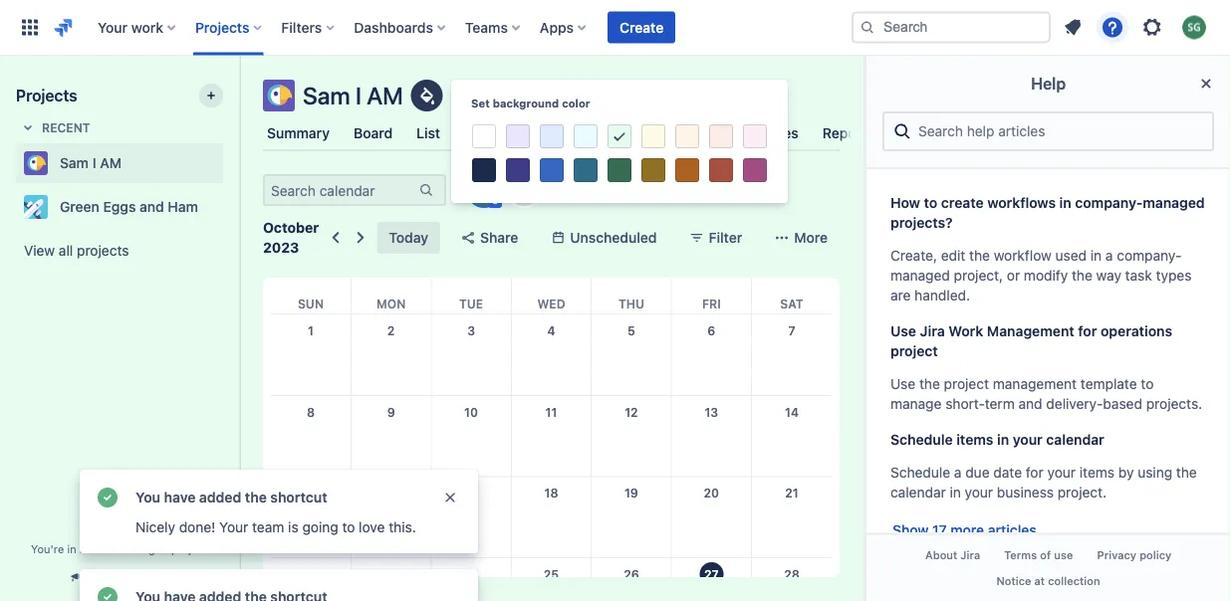 Task type: describe. For each thing, give the bounding box(es) containing it.
light-blue radio
[[537, 122, 567, 151]]

in inside how to create workflows in company-managed projects?
[[1060, 195, 1072, 211]]

teal radio
[[571, 155, 601, 185]]

5 link
[[616, 315, 648, 347]]

0 vertical spatial sam i am
[[303, 82, 403, 110]]

search image
[[860, 19, 876, 35]]

row containing 22
[[271, 559, 832, 602]]

apps button
[[534, 11, 594, 43]]

21 link
[[776, 478, 808, 510]]

next month image
[[349, 226, 373, 250]]

all
[[59, 243, 73, 259]]

and inside "link"
[[140, 199, 164, 215]]

nicely
[[136, 520, 175, 536]]

timeline
[[548, 125, 604, 142]]

sidebar navigation image
[[217, 80, 261, 120]]

schedule a due date for your items by using the calendar in your business project.
[[891, 465, 1198, 501]]

and inside use the project management template to manage short-term and delivery-based projects.
[[1019, 396, 1043, 413]]

privacy policy link
[[1086, 544, 1184, 569]]

row containing 15
[[271, 477, 832, 559]]

23 link
[[375, 559, 407, 591]]

add to starred image
[[217, 151, 241, 175]]

way
[[1097, 268, 1122, 284]]

you're in a team-managed project
[[31, 543, 208, 556]]

18
[[545, 487, 559, 501]]

thu
[[619, 297, 645, 311]]

8 link
[[295, 397, 327, 429]]

19
[[625, 487, 639, 501]]

mon
[[377, 297, 406, 311]]

reports
[[823, 125, 875, 142]]

notifications image
[[1061, 15, 1085, 39]]

delivery-
[[1047, 396, 1104, 413]]

4
[[548, 324, 556, 338]]

used
[[1056, 248, 1087, 264]]

how
[[891, 195, 921, 211]]

about
[[926, 550, 958, 563]]

red radio
[[707, 155, 736, 185]]

wed
[[538, 297, 566, 311]]

based
[[1104, 396, 1143, 413]]

modify
[[1024, 268, 1069, 284]]

blue image
[[540, 158, 564, 182]]

1 horizontal spatial calendar
[[1047, 432, 1105, 448]]

notice at collection link
[[985, 569, 1113, 594]]

dark image
[[472, 158, 496, 182]]

show 17 more articles
[[893, 523, 1037, 539]]

light-purple radio
[[503, 122, 533, 151]]

previous month image
[[324, 226, 348, 250]]

managed inside "create, edit the workflow used in a company- managed project, or modify the way task types are handled."
[[891, 268, 951, 284]]

a inside schedule a due date for your items by using the calendar in your business project.
[[955, 465, 962, 481]]

19 link
[[616, 478, 648, 510]]

0 vertical spatial items
[[957, 432, 994, 448]]

terms of use link
[[993, 544, 1086, 569]]

projects inside popup button
[[195, 19, 250, 35]]

set background color image
[[415, 84, 439, 108]]

teams button
[[459, 11, 528, 43]]

term
[[985, 396, 1015, 413]]

tab list containing calendar
[[251, 116, 879, 151]]

light-magenta radio
[[740, 122, 770, 151]]

green radio
[[605, 155, 635, 185]]

dismiss image
[[442, 490, 458, 506]]

13 link
[[696, 397, 728, 429]]

1 vertical spatial sam i am
[[60, 155, 122, 171]]

sun link
[[294, 278, 328, 314]]

2 vertical spatial to
[[342, 520, 355, 536]]

company- inside how to create workflows in company-managed projects?
[[1076, 195, 1143, 211]]

1 vertical spatial your
[[219, 520, 248, 536]]

banner containing your work
[[0, 0, 1231, 56]]

light green image
[[609, 126, 631, 149]]

row containing sun
[[271, 278, 832, 314]]

11
[[546, 406, 557, 420]]

company- inside "create, edit the workflow used in a company- managed project, or modify the way task types are handled."
[[1117, 248, 1183, 264]]

schedule for schedule items in your calendar
[[891, 432, 953, 448]]

success image
[[96, 586, 120, 602]]

14 link
[[776, 397, 808, 429]]

17 inside row
[[465, 487, 478, 501]]

white radio
[[469, 122, 499, 151]]

terms of use
[[1005, 550, 1074, 563]]

12
[[625, 406, 638, 420]]

27
[[705, 568, 719, 582]]

recent
[[42, 121, 90, 135]]

Search help articles field
[[913, 114, 1205, 149]]

blue radio
[[537, 155, 567, 185]]

create
[[942, 195, 984, 211]]

green image
[[608, 158, 632, 182]]

today button
[[377, 222, 440, 254]]

use the project management template to manage short-term and delivery-based projects.
[[891, 376, 1203, 413]]

project.
[[1058, 485, 1107, 501]]

red image
[[710, 158, 733, 182]]

pages link
[[689, 116, 737, 151]]

teal image
[[574, 158, 598, 182]]

15
[[304, 487, 318, 501]]

sam green image
[[468, 174, 500, 206]]

1 link
[[295, 315, 327, 347]]

2
[[388, 324, 395, 338]]

by
[[1119, 465, 1135, 481]]

0 horizontal spatial am
[[100, 155, 122, 171]]

28
[[784, 568, 800, 582]]

create
[[620, 19, 664, 35]]

24 link
[[455, 559, 487, 591]]

light-red radio
[[707, 122, 736, 151]]

7
[[789, 324, 796, 338]]

edit
[[941, 248, 966, 264]]

2023
[[263, 240, 299, 256]]

sat
[[781, 297, 804, 311]]

dark radio
[[469, 155, 499, 185]]

light purple image
[[506, 125, 530, 148]]

appswitcher icon image
[[18, 15, 42, 39]]

jira for about
[[961, 550, 981, 563]]

sat link
[[777, 278, 808, 314]]

of
[[1041, 550, 1052, 563]]

10
[[464, 406, 478, 420]]

light magenta image
[[743, 125, 767, 148]]

filters
[[281, 19, 322, 35]]

light yellow image
[[642, 125, 666, 148]]

show
[[893, 523, 929, 539]]

Search field
[[852, 11, 1051, 43]]

october 2023
[[263, 220, 319, 256]]

26
[[624, 568, 639, 582]]

the up project,
[[970, 248, 991, 264]]

help image
[[1101, 15, 1125, 39]]

light red image
[[710, 125, 733, 148]]

project inside use the project management template to manage short-term and delivery-based projects.
[[944, 376, 990, 393]]

2 vertical spatial managed
[[120, 543, 168, 556]]

yellow radio
[[639, 155, 669, 185]]

filter
[[709, 230, 743, 246]]

board
[[354, 125, 393, 142]]

24
[[464, 568, 479, 582]]

privacy
[[1098, 550, 1137, 563]]

6 link
[[696, 315, 728, 347]]

9 link
[[375, 397, 407, 429]]

1 vertical spatial your
[[1048, 465, 1076, 481]]

use
[[1055, 550, 1074, 563]]

forms
[[627, 125, 669, 142]]

task
[[1126, 268, 1153, 284]]

20 link
[[696, 478, 728, 510]]

shortcut
[[270, 490, 328, 506]]

15 link
[[295, 478, 327, 510]]

2 vertical spatial your
[[965, 485, 994, 501]]

orange radio
[[673, 155, 703, 185]]

more
[[951, 523, 985, 539]]

today
[[389, 230, 429, 246]]

jira image
[[52, 15, 76, 39]]

green eggs and ham
[[60, 199, 198, 215]]

close image
[[1195, 72, 1219, 96]]

more button
[[763, 222, 840, 254]]

4 link
[[536, 315, 568, 347]]

managed inside how to create workflows in company-managed projects?
[[1143, 195, 1206, 211]]

yellow image
[[642, 158, 666, 182]]



Task type: locate. For each thing, give the bounding box(es) containing it.
sam up summary
[[303, 82, 351, 110]]

2 horizontal spatial project
[[944, 376, 990, 393]]

0 horizontal spatial and
[[140, 199, 164, 215]]

for for date
[[1026, 465, 1044, 481]]

projects button
[[189, 11, 269, 43]]

6
[[708, 324, 716, 338]]

am up green eggs and ham "link"
[[100, 155, 122, 171]]

the down used
[[1072, 268, 1093, 284]]

company-
[[1076, 195, 1143, 211], [1117, 248, 1183, 264]]

14
[[785, 406, 799, 420]]

to
[[924, 195, 938, 211], [1141, 376, 1154, 393], [342, 520, 355, 536]]

a up way
[[1106, 248, 1114, 264]]

1 vertical spatial schedule
[[891, 465, 951, 481]]

for
[[1079, 323, 1098, 340], [1026, 465, 1044, 481]]

company- up used
[[1076, 195, 1143, 211]]

the up team
[[245, 490, 267, 506]]

0 horizontal spatial project
[[171, 543, 208, 556]]

a left due
[[955, 465, 962, 481]]

1 horizontal spatial for
[[1079, 323, 1098, 340]]

Search calendar text field
[[265, 176, 417, 204]]

light teal image
[[574, 125, 598, 148]]

2 schedule from the top
[[891, 465, 951, 481]]

tab list
[[251, 116, 879, 151]]

17 link
[[455, 478, 487, 510]]

teams
[[465, 19, 508, 35]]

use inside use jira work management for operations project
[[891, 323, 917, 340]]

in up show 17 more articles
[[950, 485, 962, 501]]

team-
[[89, 543, 120, 556]]

0 vertical spatial jira
[[920, 323, 945, 340]]

notice
[[997, 575, 1032, 588]]

0 vertical spatial for
[[1079, 323, 1098, 340]]

22
[[303, 568, 318, 582]]

create project image
[[203, 88, 219, 104]]

2 link
[[375, 315, 407, 347]]

1 vertical spatial sam
[[60, 155, 89, 171]]

5 row from the top
[[271, 559, 832, 602]]

1 horizontal spatial your
[[219, 520, 248, 536]]

issues
[[757, 125, 799, 142]]

your up date
[[1013, 432, 1043, 448]]

items inside schedule a due date for your items by using the calendar in your business project.
[[1080, 465, 1115, 481]]

1 row from the top
[[271, 278, 832, 314]]

1 vertical spatial calendar
[[891, 485, 946, 501]]

0 vertical spatial am
[[367, 82, 403, 110]]

project up manage
[[891, 343, 938, 360]]

have
[[164, 490, 196, 506]]

22 link
[[295, 559, 327, 591]]

17 inside button
[[933, 523, 947, 539]]

you have added the shortcut
[[136, 490, 328, 506]]

sun
[[298, 297, 324, 311]]

jira down "more"
[[961, 550, 981, 563]]

sam i am link
[[16, 144, 215, 183]]

eggs
[[103, 199, 136, 215]]

october
[[263, 220, 319, 236]]

in right workflows
[[1060, 195, 1072, 211]]

8
[[307, 406, 315, 420]]

0 vertical spatial project
[[891, 343, 938, 360]]

create button
[[608, 11, 676, 43]]

your left work
[[98, 19, 128, 35]]

2 vertical spatial a
[[80, 543, 86, 556]]

i inside sam i am link
[[92, 155, 96, 171]]

projects
[[77, 243, 129, 259]]

for for management
[[1079, 323, 1098, 340]]

a inside "create, edit the workflow used in a company- managed project, or modify the way task types are handled."
[[1106, 248, 1114, 264]]

1 horizontal spatial items
[[1080, 465, 1115, 481]]

0 vertical spatial a
[[1106, 248, 1114, 264]]

row containing 8
[[271, 396, 832, 477]]

jira
[[920, 323, 945, 340], [961, 550, 981, 563]]

projects?
[[891, 215, 953, 231]]

calendar down delivery-
[[1047, 432, 1105, 448]]

success image
[[96, 486, 120, 510]]

calendar
[[465, 125, 524, 141]]

2 horizontal spatial to
[[1141, 376, 1154, 393]]

jira inside use jira work management for operations project
[[920, 323, 945, 340]]

sam down recent
[[60, 155, 89, 171]]

purple radio
[[503, 155, 533, 185]]

light-green radio
[[605, 122, 635, 152]]

1 horizontal spatial sam
[[303, 82, 351, 110]]

2 row from the top
[[271, 315, 832, 396]]

workflow
[[994, 248, 1052, 264]]

calendar up the show in the bottom right of the page
[[891, 485, 946, 501]]

business
[[997, 485, 1054, 501]]

0 horizontal spatial i
[[92, 155, 96, 171]]

give
[[88, 572, 114, 585]]

your down due
[[965, 485, 994, 501]]

0 vertical spatial your
[[98, 19, 128, 35]]

share
[[480, 230, 519, 246]]

0 vertical spatial projects
[[195, 19, 250, 35]]

0 horizontal spatial sam
[[60, 155, 89, 171]]

0 vertical spatial and
[[140, 199, 164, 215]]

sam i am up board
[[303, 82, 403, 110]]

use inside use the project management template to manage short-term and delivery-based projects.
[[891, 376, 916, 393]]

light-teal radio
[[571, 122, 601, 151]]

terms
[[1005, 550, 1038, 563]]

0 horizontal spatial to
[[342, 520, 355, 536]]

1 horizontal spatial a
[[955, 465, 962, 481]]

how to create workflows in company-managed projects?
[[891, 195, 1206, 231]]

fri
[[702, 297, 721, 311]]

0 vertical spatial calendar
[[1047, 432, 1105, 448]]

calendar
[[1047, 432, 1105, 448], [891, 485, 946, 501]]

timeline link
[[544, 116, 607, 151]]

ham
[[168, 199, 198, 215]]

pages
[[693, 125, 733, 142]]

use down the are
[[891, 323, 917, 340]]

grid
[[271, 278, 832, 602]]

to inside how to create workflows in company-managed projects?
[[924, 195, 938, 211]]

orange image
[[676, 158, 700, 182]]

in inside schedule a due date for your items by using the calendar in your business project.
[[950, 485, 962, 501]]

white image
[[472, 125, 496, 148]]

for inside schedule a due date for your items by using the calendar in your business project.
[[1026, 465, 1044, 481]]

light orange image
[[676, 125, 700, 148]]

view
[[24, 243, 55, 259]]

a left team- at the bottom of page
[[80, 543, 86, 556]]

use for use jira work management for operations project
[[891, 323, 917, 340]]

dashboards button
[[348, 11, 453, 43]]

1 horizontal spatial to
[[924, 195, 938, 211]]

23
[[384, 568, 399, 582]]

privacy policy
[[1098, 550, 1172, 563]]

1 vertical spatial a
[[955, 465, 962, 481]]

i up green on the left of the page
[[92, 155, 96, 171]]

0 vertical spatial sam
[[303, 82, 351, 110]]

0 vertical spatial schedule
[[891, 432, 953, 448]]

projects.
[[1147, 396, 1203, 413]]

4 row from the top
[[271, 477, 832, 559]]

row containing 1
[[271, 315, 832, 396]]

1 vertical spatial projects
[[16, 86, 77, 105]]

light blue image
[[540, 125, 564, 148]]

1 horizontal spatial projects
[[195, 19, 250, 35]]

1 horizontal spatial managed
[[891, 268, 951, 284]]

0 horizontal spatial sam i am
[[60, 155, 122, 171]]

grid containing sun
[[271, 278, 832, 602]]

and
[[140, 199, 164, 215], [1019, 396, 1043, 413]]

0 vertical spatial to
[[924, 195, 938, 211]]

0 horizontal spatial calendar
[[891, 485, 946, 501]]

management
[[993, 376, 1077, 393]]

1 horizontal spatial and
[[1019, 396, 1043, 413]]

2 use from the top
[[891, 376, 916, 393]]

love
[[359, 520, 385, 536]]

17 up about
[[933, 523, 947, 539]]

to up projects?
[[924, 195, 938, 211]]

1 vertical spatial and
[[1019, 396, 1043, 413]]

0 vertical spatial company-
[[1076, 195, 1143, 211]]

0 horizontal spatial a
[[80, 543, 86, 556]]

i
[[356, 82, 362, 110], [92, 155, 96, 171]]

items up project.
[[1080, 465, 1115, 481]]

17 right dismiss icon
[[465, 487, 478, 501]]

projects up collapse recent projects "image" in the left top of the page
[[16, 86, 77, 105]]

1 vertical spatial am
[[100, 155, 122, 171]]

1 vertical spatial company-
[[1117, 248, 1183, 264]]

operations
[[1101, 323, 1173, 340]]

schedule down manage
[[891, 432, 953, 448]]

0 horizontal spatial your
[[965, 485, 994, 501]]

your
[[1013, 432, 1043, 448], [1048, 465, 1076, 481], [965, 485, 994, 501]]

banner
[[0, 0, 1231, 56]]

jira for use
[[920, 323, 945, 340]]

1 horizontal spatial 17
[[933, 523, 947, 539]]

notice at collection
[[997, 575, 1101, 588]]

settings image
[[1141, 15, 1165, 39]]

project down done!
[[171, 543, 208, 556]]

in inside "create, edit the workflow used in a company- managed project, or modify the way task types are handled."
[[1091, 248, 1102, 264]]

9
[[387, 406, 395, 420]]

2 vertical spatial project
[[171, 543, 208, 556]]

0 vertical spatial i
[[356, 82, 362, 110]]

for up business
[[1026, 465, 1044, 481]]

to inside use the project management template to manage short-term and delivery-based projects.
[[1141, 376, 1154, 393]]

help
[[1031, 74, 1066, 93]]

a
[[1106, 248, 1114, 264], [955, 465, 962, 481], [80, 543, 86, 556]]

you're
[[31, 543, 64, 556]]

1 horizontal spatial jira
[[961, 550, 981, 563]]

fri link
[[699, 278, 725, 314]]

about jira button
[[914, 544, 993, 569]]

collection
[[1048, 575, 1101, 588]]

and down management
[[1019, 396, 1043, 413]]

in up date
[[998, 432, 1010, 448]]

1 horizontal spatial your
[[1013, 432, 1043, 448]]

unscheduled image
[[550, 230, 566, 246]]

row
[[271, 278, 832, 314], [271, 315, 832, 396], [271, 396, 832, 477], [271, 477, 832, 559], [271, 559, 832, 602]]

3 link
[[455, 315, 487, 347]]

1 vertical spatial i
[[92, 155, 96, 171]]

magenta image
[[743, 158, 767, 182]]

2 horizontal spatial a
[[1106, 248, 1114, 264]]

handled.
[[915, 287, 971, 304]]

1 vertical spatial for
[[1026, 465, 1044, 481]]

reports link
[[819, 116, 879, 151]]

create, edit the workflow used in a company- managed project, or modify the way task types are handled.
[[891, 248, 1192, 304]]

0 horizontal spatial projects
[[16, 86, 77, 105]]

for inside use jira work management for operations project
[[1079, 323, 1098, 340]]

schedule for schedule a due date for your items by using the calendar in your business project.
[[891, 465, 951, 481]]

for left operations on the right bottom of page
[[1079, 323, 1098, 340]]

managed down nicely on the left of the page
[[120, 543, 168, 556]]

1 use from the top
[[891, 323, 917, 340]]

the inside schedule a due date for your items by using the calendar in your business project.
[[1177, 465, 1198, 481]]

your profile and settings image
[[1183, 15, 1207, 39]]

calendar inside schedule a due date for your items by using the calendar in your business project.
[[891, 485, 946, 501]]

magenta radio
[[740, 155, 770, 185]]

manage
[[891, 396, 942, 413]]

1 horizontal spatial i
[[356, 82, 362, 110]]

am up board
[[367, 82, 403, 110]]

18 link
[[536, 478, 568, 510]]

your inside popup button
[[98, 19, 128, 35]]

use up manage
[[891, 376, 916, 393]]

0 horizontal spatial jira
[[920, 323, 945, 340]]

0 vertical spatial your
[[1013, 432, 1043, 448]]

jira inside button
[[961, 550, 981, 563]]

1 horizontal spatial project
[[891, 343, 938, 360]]

light-orange radio
[[673, 122, 703, 151]]

0 vertical spatial managed
[[1143, 195, 1206, 211]]

purple image
[[506, 158, 530, 182]]

i up board
[[356, 82, 362, 110]]

light-yellow radio
[[639, 122, 669, 151]]

1 horizontal spatial sam i am
[[303, 82, 403, 110]]

the inside use the project management template to manage short-term and delivery-based projects.
[[920, 376, 941, 393]]

schedule inside schedule a due date for your items by using the calendar in your business project.
[[891, 465, 951, 481]]

company- up the task
[[1117, 248, 1183, 264]]

managed up the types
[[1143, 195, 1206, 211]]

1 vertical spatial project
[[944, 376, 990, 393]]

0 vertical spatial use
[[891, 323, 917, 340]]

am
[[367, 82, 403, 110], [100, 155, 122, 171]]

1 schedule from the top
[[891, 432, 953, 448]]

0 horizontal spatial items
[[957, 432, 994, 448]]

short-
[[946, 396, 985, 413]]

use for use the project management template to manage short-term and delivery-based projects.
[[891, 376, 916, 393]]

2 horizontal spatial managed
[[1143, 195, 1206, 211]]

about jira
[[926, 550, 981, 563]]

3 row from the top
[[271, 396, 832, 477]]

the up manage
[[920, 376, 941, 393]]

list link
[[413, 116, 445, 151]]

set background color
[[471, 97, 591, 110]]

add people image
[[512, 178, 536, 202]]

and left 'ham'
[[140, 199, 164, 215]]

1 vertical spatial items
[[1080, 465, 1115, 481]]

issues link
[[753, 116, 803, 151]]

thu link
[[615, 278, 649, 314]]

1 vertical spatial managed
[[891, 268, 951, 284]]

1 vertical spatial use
[[891, 376, 916, 393]]

feedback
[[117, 572, 171, 585]]

jira left work on the right of page
[[920, 323, 945, 340]]

to left love
[[342, 520, 355, 536]]

1 vertical spatial jira
[[961, 550, 981, 563]]

25
[[544, 568, 559, 582]]

0 horizontal spatial for
[[1026, 465, 1044, 481]]

your up project.
[[1048, 465, 1076, 481]]

collapse recent projects image
[[16, 116, 40, 140]]

add to starred image
[[217, 195, 241, 219]]

1 horizontal spatial am
[[367, 82, 403, 110]]

0 vertical spatial 17
[[465, 487, 478, 501]]

2 horizontal spatial your
[[1048, 465, 1076, 481]]

1 vertical spatial 17
[[933, 523, 947, 539]]

view all projects
[[24, 243, 129, 259]]

project up "short-"
[[944, 376, 990, 393]]

in right you're
[[67, 543, 76, 556]]

schedule left due
[[891, 465, 951, 481]]

in up way
[[1091, 248, 1102, 264]]

jira image
[[52, 15, 76, 39]]

1 vertical spatial to
[[1141, 376, 1154, 393]]

are
[[891, 287, 911, 304]]

nicely done! your team is going to love this.
[[136, 520, 416, 536]]

sam i am down recent
[[60, 155, 122, 171]]

primary element
[[12, 0, 852, 55]]

0 horizontal spatial managed
[[120, 543, 168, 556]]

11 link
[[536, 397, 568, 429]]

0 horizontal spatial 17
[[465, 487, 478, 501]]

project inside use jira work management for operations project
[[891, 343, 938, 360]]

your work button
[[92, 11, 183, 43]]

projects up "create project" image
[[195, 19, 250, 35]]

the right using
[[1177, 465, 1198, 481]]

your down you have added the shortcut
[[219, 520, 248, 536]]

items up due
[[957, 432, 994, 448]]

managed down create,
[[891, 268, 951, 284]]

dashboards
[[354, 19, 433, 35]]

summary
[[267, 125, 330, 142]]

0 horizontal spatial your
[[98, 19, 128, 35]]

to up based
[[1141, 376, 1154, 393]]

tue link
[[455, 278, 487, 314]]



Task type: vqa. For each thing, say whether or not it's contained in the screenshot.
the "notice at collection"
yes



